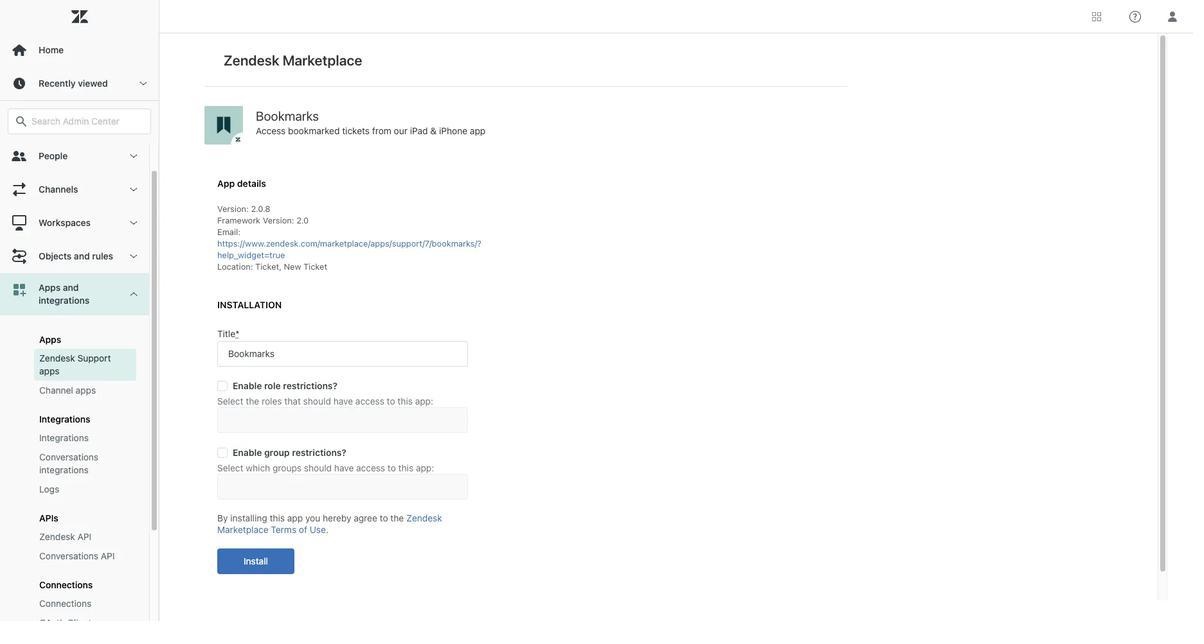 Task type: describe. For each thing, give the bounding box(es) containing it.
none search field inside primary element
[[1, 109, 158, 134]]

zendesk for zendesk api
[[39, 532, 75, 543]]

tree inside primary element
[[0, 140, 159, 622]]

support
[[77, 353, 111, 364]]

apps and integrations
[[39, 282, 90, 306]]

home
[[39, 44, 64, 55]]

zendesk api element
[[39, 531, 91, 544]]

and for apps
[[63, 282, 79, 293]]

workspaces button
[[0, 206, 149, 240]]

Search Admin Center field
[[32, 116, 143, 127]]

channel apps
[[39, 385, 96, 396]]

apis element
[[39, 513, 58, 524]]

tree item inside primary element
[[0, 273, 149, 622]]

home button
[[0, 33, 159, 67]]

channel apps element
[[39, 385, 96, 397]]

workspaces
[[39, 217, 91, 228]]

apis
[[39, 513, 58, 524]]

apps element
[[39, 334, 61, 345]]

channel apps link
[[34, 381, 136, 401]]

objects and rules
[[39, 251, 113, 262]]

zendesk api link
[[34, 528, 136, 547]]

conversations for integrations
[[39, 452, 98, 463]]

zendesk support apps
[[39, 353, 111, 377]]

logs
[[39, 484, 59, 495]]

integrations link
[[34, 429, 136, 448]]

conversations api
[[39, 551, 115, 562]]

1 integrations from the top
[[39, 414, 90, 425]]

apps for apps and integrations
[[39, 282, 61, 293]]

channel
[[39, 385, 73, 396]]

1 integrations element from the top
[[39, 414, 90, 425]]

logs link
[[34, 480, 136, 500]]

apps inside zendesk support apps
[[39, 366, 60, 377]]

channels
[[39, 184, 78, 195]]

conversations integrations link
[[34, 448, 136, 480]]

2 connections element from the top
[[39, 598, 91, 611]]

logs element
[[39, 484, 59, 496]]

rules
[[92, 251, 113, 262]]

apps and integrations button
[[0, 273, 149, 316]]

zendesk for zendesk support apps
[[39, 353, 75, 364]]

2 integrations from the top
[[39, 433, 89, 444]]

conversations integrations
[[39, 452, 98, 476]]



Task type: vqa. For each thing, say whether or not it's contained in the screenshot.
see
no



Task type: locate. For each thing, give the bounding box(es) containing it.
integrations up the conversations integrations
[[39, 433, 89, 444]]

recently viewed button
[[0, 67, 159, 100]]

2 zendesk from the top
[[39, 532, 75, 543]]

1 horizontal spatial api
[[101, 551, 115, 562]]

and for objects
[[74, 251, 90, 262]]

0 horizontal spatial apps
[[39, 366, 60, 377]]

connections element
[[39, 580, 93, 591], [39, 598, 91, 611]]

channels button
[[0, 173, 149, 206]]

connections for 1st connections element from the bottom of the apps and integrations group
[[39, 599, 91, 610]]

and left rules
[[74, 251, 90, 262]]

recently viewed
[[39, 78, 108, 89]]

oauth clients element
[[39, 617, 96, 622]]

1 vertical spatial connections element
[[39, 598, 91, 611]]

api
[[77, 532, 91, 543], [101, 551, 115, 562]]

apps up channel
[[39, 366, 60, 377]]

0 vertical spatial apps
[[39, 282, 61, 293]]

1 vertical spatial conversations
[[39, 551, 98, 562]]

zendesk products image
[[1093, 12, 1102, 21]]

conversations down integrations link
[[39, 452, 98, 463]]

connections up oauth clients element
[[39, 599, 91, 610]]

0 vertical spatial integrations
[[39, 295, 90, 306]]

apps inside apps and integrations
[[39, 282, 61, 293]]

objects
[[39, 251, 72, 262]]

integrations
[[39, 295, 90, 306], [39, 465, 89, 476]]

zendesk api
[[39, 532, 91, 543]]

connections up connections link
[[39, 580, 93, 591]]

api down zendesk api link
[[101, 551, 115, 562]]

1 horizontal spatial apps
[[76, 385, 96, 396]]

2 connections from the top
[[39, 599, 91, 610]]

0 vertical spatial connections element
[[39, 580, 93, 591]]

people
[[39, 150, 68, 161]]

objects and rules button
[[0, 240, 149, 273]]

1 conversations from the top
[[39, 452, 98, 463]]

and
[[74, 251, 90, 262], [63, 282, 79, 293]]

zendesk
[[39, 353, 75, 364], [39, 532, 75, 543]]

0 vertical spatial integrations element
[[39, 414, 90, 425]]

1 vertical spatial apps
[[76, 385, 96, 396]]

0 vertical spatial api
[[77, 532, 91, 543]]

integrations up integrations link
[[39, 414, 90, 425]]

1 vertical spatial connections
[[39, 599, 91, 610]]

apps and integrations group
[[0, 316, 149, 622]]

api inside conversations api "element"
[[101, 551, 115, 562]]

zendesk down apps element
[[39, 353, 75, 364]]

tree item containing apps and integrations
[[0, 273, 149, 622]]

tree item
[[0, 273, 149, 622]]

connections element up oauth clients element
[[39, 598, 91, 611]]

tree containing people
[[0, 140, 159, 622]]

viewed
[[78, 78, 108, 89]]

connections link
[[34, 595, 136, 614]]

1 zendesk from the top
[[39, 353, 75, 364]]

help image
[[1130, 11, 1141, 22]]

1 vertical spatial integrations
[[39, 433, 89, 444]]

conversations down zendesk api element
[[39, 551, 98, 562]]

api up conversations api link
[[77, 532, 91, 543]]

integrations
[[39, 414, 90, 425], [39, 433, 89, 444]]

integrations inside the conversations integrations
[[39, 465, 89, 476]]

connections
[[39, 580, 93, 591], [39, 599, 91, 610]]

1 connections from the top
[[39, 580, 93, 591]]

0 horizontal spatial api
[[77, 532, 91, 543]]

1 vertical spatial api
[[101, 551, 115, 562]]

zendesk support apps element
[[39, 352, 131, 378]]

apps down objects
[[39, 282, 61, 293]]

0 vertical spatial conversations
[[39, 452, 98, 463]]

apps down the zendesk support apps link
[[76, 385, 96, 396]]

apps up zendesk support apps on the bottom left of the page
[[39, 334, 61, 345]]

1 connections element from the top
[[39, 580, 93, 591]]

0 vertical spatial zendesk
[[39, 353, 75, 364]]

1 vertical spatial integrations element
[[39, 432, 89, 445]]

tree
[[0, 140, 159, 622]]

people button
[[0, 140, 149, 173]]

connections for 2nd connections element from the bottom
[[39, 580, 93, 591]]

api inside zendesk api element
[[77, 532, 91, 543]]

integrations element up integrations link
[[39, 414, 90, 425]]

and inside apps and integrations
[[63, 282, 79, 293]]

connections element up connections link
[[39, 580, 93, 591]]

primary element
[[0, 0, 159, 622]]

integrations up apps element
[[39, 295, 90, 306]]

1 vertical spatial zendesk
[[39, 532, 75, 543]]

and down objects and rules dropdown button
[[63, 282, 79, 293]]

1 vertical spatial and
[[63, 282, 79, 293]]

api for zendesk api
[[77, 532, 91, 543]]

0 vertical spatial connections
[[39, 580, 93, 591]]

conversations api element
[[39, 550, 115, 563]]

zendesk down apis
[[39, 532, 75, 543]]

apps
[[39, 282, 61, 293], [39, 334, 61, 345]]

conversations integrations element
[[39, 451, 131, 477]]

recently
[[39, 78, 76, 89]]

zendesk inside zendesk support apps
[[39, 353, 75, 364]]

2 integrations element from the top
[[39, 432, 89, 445]]

api for conversations api
[[101, 551, 115, 562]]

0 vertical spatial apps
[[39, 366, 60, 377]]

integrations up logs
[[39, 465, 89, 476]]

1 vertical spatial integrations
[[39, 465, 89, 476]]

None search field
[[1, 109, 158, 134]]

user menu image
[[1165, 8, 1181, 25]]

conversations
[[39, 452, 98, 463], [39, 551, 98, 562]]

1 vertical spatial apps
[[39, 334, 61, 345]]

integrations inside apps and integrations dropdown button
[[39, 295, 90, 306]]

2 conversations from the top
[[39, 551, 98, 562]]

integrations element up the conversations integrations
[[39, 432, 89, 445]]

conversations for api
[[39, 551, 98, 562]]

integrations element
[[39, 414, 90, 425], [39, 432, 89, 445]]

apps
[[39, 366, 60, 377], [76, 385, 96, 396]]

0 vertical spatial and
[[74, 251, 90, 262]]

apps for apps element
[[39, 334, 61, 345]]

apps inside apps and integrations group
[[39, 334, 61, 345]]

conversations api link
[[34, 547, 136, 567]]

0 vertical spatial integrations
[[39, 414, 90, 425]]

zendesk support apps link
[[34, 349, 136, 381]]



